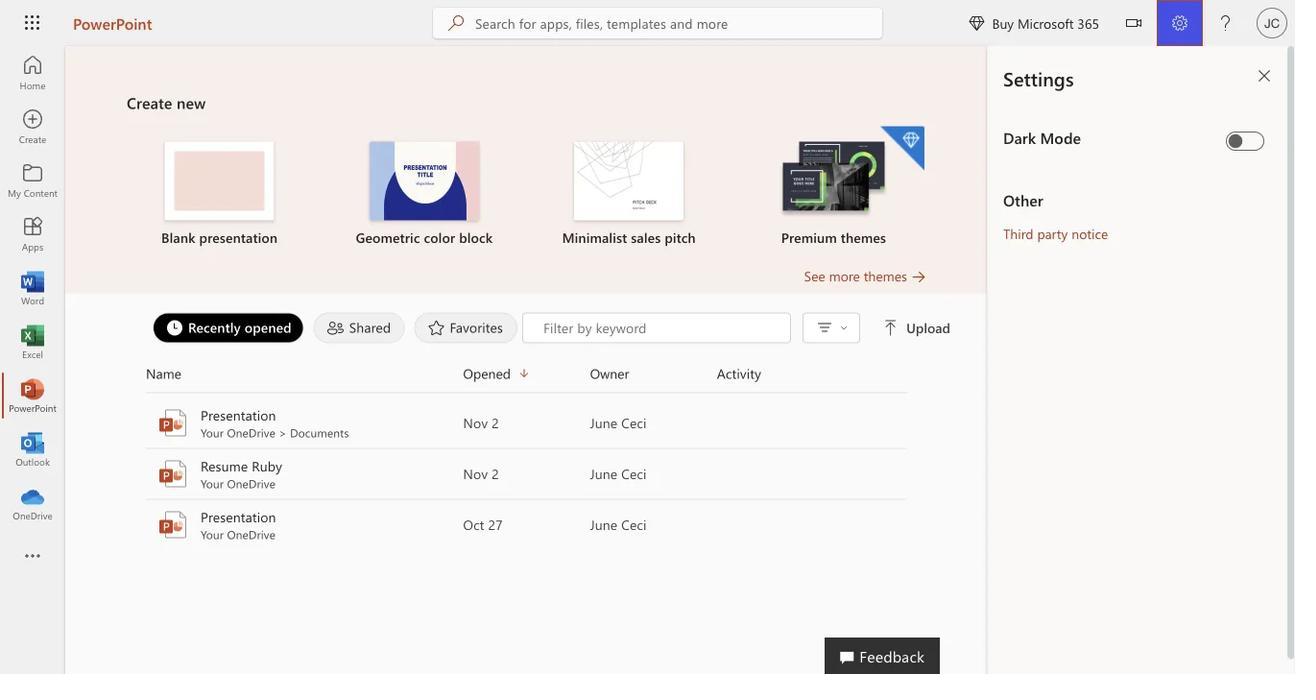 Task type: vqa. For each thing, say whether or not it's contained in the screenshot.
Filter
no



Task type: describe. For each thing, give the bounding box(es) containing it.
create new
[[127, 92, 206, 113]]

shared tab
[[309, 313, 410, 343]]

new
[[177, 92, 206, 113]]

dark mode
[[1003, 127, 1081, 147]]

blank
[[161, 229, 195, 246]]

tab list inside create new main content
[[148, 313, 522, 343]]

favorites element
[[414, 313, 518, 343]]

blank presentation element
[[129, 142, 310, 247]]

ceci for presentation your onedrive
[[621, 516, 647, 533]]

notice
[[1072, 224, 1108, 242]]

opened
[[463, 364, 511, 382]]

name presentation cell for oct 27
[[146, 507, 463, 542]]

powerpoint image for resume
[[157, 459, 188, 489]]

mode
[[1040, 127, 1081, 147]]

recently
[[188, 318, 241, 336]]

feedback button
[[825, 638, 940, 674]]


[[969, 15, 985, 31]]

color
[[424, 229, 455, 246]]

minimalist sales pitch image
[[574, 142, 684, 220]]

>
[[279, 425, 287, 440]]

minimalist sales pitch element
[[538, 142, 720, 247]]

nov 2 for resume ruby
[[463, 465, 499, 483]]

0 vertical spatial powerpoint image
[[23, 386, 42, 405]]

 buy microsoft 365
[[969, 14, 1099, 32]]

premium themes element
[[743, 126, 925, 247]]

2 settings region from the left
[[988, 46, 1295, 674]]

favorites tab
[[410, 313, 522, 343]]

third party notice
[[1003, 224, 1108, 242]]


[[883, 320, 899, 336]]

nov 2 for presentation
[[463, 414, 499, 432]]

block
[[459, 229, 493, 246]]

 button
[[810, 314, 854, 342]]


[[840, 324, 848, 332]]

recently opened
[[188, 318, 292, 336]]

oct 27
[[463, 516, 503, 533]]

june for presentation your onedrive
[[590, 516, 618, 533]]

opened
[[245, 318, 292, 336]]

presentation for nov 2
[[201, 406, 276, 424]]

your inside resume ruby your onedrive
[[201, 476, 224, 491]]

create new main content
[[65, 46, 988, 551]]

onedrive image
[[23, 494, 42, 513]]

nov for presentation
[[463, 414, 488, 432]]

settings
[[1003, 65, 1074, 91]]

third
[[1003, 224, 1034, 242]]

27
[[488, 516, 503, 533]]

name
[[146, 364, 181, 382]]

see
[[804, 267, 826, 285]]

see more themes button
[[804, 266, 927, 286]]

june ceci for presentation your onedrive > documents
[[590, 414, 647, 432]]

owner button
[[590, 362, 717, 385]]

recently opened tab
[[148, 313, 309, 343]]

geometric color block element
[[333, 142, 515, 247]]

none search field inside the powerpoint banner
[[433, 8, 882, 38]]

third party notice link
[[1003, 224, 1108, 242]]

list inside create new main content
[[127, 124, 927, 266]]

 upload
[[883, 319, 951, 337]]

presentation your onedrive
[[201, 508, 276, 542]]

create
[[127, 92, 172, 113]]

Filter by keyword text field
[[542, 318, 781, 338]]



Task type: locate. For each thing, give the bounding box(es) containing it.
2 june ceci from the top
[[590, 465, 647, 483]]

1 presentation from the top
[[201, 406, 276, 424]]

1 vertical spatial june
[[590, 465, 618, 483]]

0 vertical spatial nov 2
[[463, 414, 499, 432]]

2 for resume ruby
[[492, 465, 499, 483]]

home image
[[23, 63, 42, 83]]

row containing name
[[146, 362, 907, 393]]

nov for resume ruby
[[463, 465, 488, 483]]

presentation
[[201, 406, 276, 424], [201, 508, 276, 526]]

powerpoint image down excel icon
[[23, 386, 42, 405]]

activity
[[717, 364, 761, 382]]

1 vertical spatial 2
[[492, 465, 499, 483]]


[[1126, 15, 1142, 31]]

2 for presentation
[[492, 414, 499, 432]]

1 nov 2 from the top
[[463, 414, 499, 432]]

other element
[[1003, 189, 1272, 210]]

word image
[[23, 278, 42, 298]]

onedrive for nov 2
[[227, 425, 276, 440]]

more
[[829, 267, 860, 285]]

1 vertical spatial your
[[201, 476, 224, 491]]

documents
[[290, 425, 349, 440]]

view more apps image
[[23, 547, 42, 567]]

name presentation cell for nov 2
[[146, 406, 463, 440]]

 button
[[1111, 0, 1157, 49]]

1 2 from the top
[[492, 414, 499, 432]]

powerpoint image down name
[[157, 408, 188, 438]]

jc
[[1265, 15, 1280, 30]]

name presentation cell
[[146, 406, 463, 440], [146, 507, 463, 542]]

1 your from the top
[[201, 425, 224, 440]]

excel image
[[23, 332, 42, 351]]

onedrive for oct 27
[[227, 527, 276, 542]]

0 vertical spatial name presentation cell
[[146, 406, 463, 440]]

your inside presentation your onedrive > documents
[[201, 425, 224, 440]]

powerpoint image left resume
[[157, 459, 188, 489]]

favorites
[[450, 318, 503, 336]]

buy
[[992, 14, 1014, 32]]

powerpoint image inside name presentation cell
[[157, 408, 188, 438]]

nov
[[463, 414, 488, 432], [463, 465, 488, 483]]

ceci
[[621, 414, 647, 432], [621, 465, 647, 483], [621, 516, 647, 533]]

june ceci
[[590, 414, 647, 432], [590, 465, 647, 483], [590, 516, 647, 533]]

activity, column 4 of 4 column header
[[717, 362, 907, 385]]

1 onedrive from the top
[[227, 425, 276, 440]]

name presentation cell down name resume ruby cell
[[146, 507, 463, 542]]

party
[[1037, 224, 1068, 242]]

powerpoint banner
[[0, 0, 1295, 49]]

tab list
[[148, 313, 522, 343]]

0 horizontal spatial powerpoint image
[[23, 386, 42, 405]]

upload
[[907, 319, 951, 337]]

2 presentation from the top
[[201, 508, 276, 526]]

june
[[590, 414, 618, 432], [590, 465, 618, 483], [590, 516, 618, 533]]

ceci for resume ruby your onedrive
[[621, 465, 647, 483]]

geometric
[[356, 229, 420, 246]]

2 vertical spatial ceci
[[621, 516, 647, 533]]

2 nov 2 from the top
[[463, 465, 499, 483]]

apps image
[[23, 225, 42, 244]]

0 vertical spatial onedrive
[[227, 425, 276, 440]]

presentation up resume
[[201, 406, 276, 424]]

2 down the opened
[[492, 414, 499, 432]]

premium templates diamond image
[[881, 126, 925, 170]]

microsoft
[[1018, 14, 1074, 32]]

powerpoint image
[[157, 408, 188, 438], [157, 459, 188, 489]]

sales
[[631, 229, 661, 246]]

2 june from the top
[[590, 465, 618, 483]]

2 vertical spatial june
[[590, 516, 618, 533]]

2 nov from the top
[[463, 465, 488, 483]]

premium themes image
[[779, 142, 889, 219]]

3 your from the top
[[201, 527, 224, 542]]

3 june from the top
[[590, 516, 618, 533]]

365
[[1078, 14, 1099, 32]]

0 vertical spatial 2
[[492, 414, 499, 432]]

1 vertical spatial onedrive
[[227, 476, 276, 491]]

1 vertical spatial ceci
[[621, 465, 647, 483]]

premium
[[781, 229, 837, 246]]

list
[[127, 124, 927, 266]]

2
[[492, 414, 499, 432], [492, 465, 499, 483]]

name presentation cell down name button
[[146, 406, 463, 440]]

june for presentation your onedrive > documents
[[590, 414, 618, 432]]

geometric color block image
[[370, 142, 479, 220]]

resume ruby your onedrive
[[201, 457, 282, 491]]

themes inside 'button'
[[864, 267, 907, 285]]

2 2 from the top
[[492, 465, 499, 483]]

your
[[201, 425, 224, 440], [201, 476, 224, 491], [201, 527, 224, 542]]

june ceci for presentation your onedrive
[[590, 516, 647, 533]]

your up resume
[[201, 425, 224, 440]]

your down resume
[[201, 476, 224, 491]]

1 vertical spatial themes
[[864, 267, 907, 285]]

onedrive inside presentation your onedrive
[[227, 527, 276, 542]]

dark
[[1003, 127, 1036, 147]]

create image
[[23, 117, 42, 136]]

jc button
[[1249, 0, 1295, 46]]

1 name presentation cell from the top
[[146, 406, 463, 440]]

onedrive left >
[[227, 425, 276, 440]]

0 vertical spatial powerpoint image
[[157, 408, 188, 438]]

onedrive down resume ruby your onedrive in the left of the page
[[227, 527, 276, 542]]

onedrive
[[227, 425, 276, 440], [227, 476, 276, 491], [227, 527, 276, 542]]

3 june ceci from the top
[[590, 516, 647, 533]]

presentation for oct 27
[[201, 508, 276, 526]]

list containing blank presentation
[[127, 124, 927, 266]]

2 name presentation cell from the top
[[146, 507, 463, 542]]

3 ceci from the top
[[621, 516, 647, 533]]

row inside create new main content
[[146, 362, 907, 393]]

1 vertical spatial nov
[[463, 465, 488, 483]]

june for resume ruby your onedrive
[[590, 465, 618, 483]]

presentation
[[199, 229, 278, 246]]

themes up see more themes 'button'
[[841, 229, 886, 246]]

None search field
[[433, 8, 882, 38]]

0 vertical spatial nov
[[463, 414, 488, 432]]

presentation down resume ruby your onedrive in the left of the page
[[201, 508, 276, 526]]

presentation inside presentation your onedrive > documents
[[201, 406, 276, 424]]

outlook image
[[23, 440, 42, 459]]

themes right more
[[864, 267, 907, 285]]

premium themes
[[781, 229, 886, 246]]

your for oct 27
[[201, 527, 224, 542]]

your down resume ruby your onedrive in the left of the page
[[201, 527, 224, 542]]

1 vertical spatial nov 2
[[463, 465, 499, 483]]

1 ceci from the top
[[621, 414, 647, 432]]

dark mode element
[[1003, 127, 1219, 148]]

1 nov from the top
[[463, 414, 488, 432]]

Search box. Suggestions appear as you type. search field
[[475, 8, 882, 38]]

1 vertical spatial powerpoint image
[[157, 509, 188, 540]]

1 june ceci from the top
[[590, 414, 647, 432]]

0 vertical spatial presentation
[[201, 406, 276, 424]]

ruby
[[252, 457, 282, 475]]

0 vertical spatial your
[[201, 425, 224, 440]]

1 june from the top
[[590, 414, 618, 432]]

2 ceci from the top
[[621, 465, 647, 483]]

onedrive down ruby
[[227, 476, 276, 491]]

2 vertical spatial your
[[201, 527, 224, 542]]

2 up 27
[[492, 465, 499, 483]]

settings region
[[930, 46, 1295, 674], [988, 46, 1295, 674]]

onedrive inside presentation your onedrive > documents
[[227, 425, 276, 440]]

minimalist sales pitch
[[562, 229, 696, 246]]

1 vertical spatial presentation
[[201, 508, 276, 526]]

ceci for presentation your onedrive > documents
[[621, 414, 647, 432]]

1 vertical spatial name presentation cell
[[146, 507, 463, 542]]

nov 2 up oct 27
[[463, 465, 499, 483]]

shared element
[[314, 313, 405, 343]]

2 powerpoint image from the top
[[157, 459, 188, 489]]

shared
[[349, 318, 391, 336]]

presentation your onedrive > documents
[[201, 406, 349, 440]]

nov down the opened
[[463, 414, 488, 432]]

themes inside list
[[841, 229, 886, 246]]

1 powerpoint image from the top
[[157, 408, 188, 438]]

other
[[1003, 189, 1043, 210]]

powerpoint image inside name resume ruby cell
[[157, 459, 188, 489]]

your for nov 2
[[201, 425, 224, 440]]

nov 2 down the opened
[[463, 414, 499, 432]]

my content image
[[23, 171, 42, 190]]

recently opened element
[[153, 313, 304, 343]]

nov 2
[[463, 414, 499, 432], [463, 465, 499, 483]]

0 vertical spatial ceci
[[621, 414, 647, 432]]

nov up 'oct'
[[463, 465, 488, 483]]

tab list containing recently opened
[[148, 313, 522, 343]]

2 your from the top
[[201, 476, 224, 491]]

see more themes
[[804, 267, 907, 285]]

themes
[[841, 229, 886, 246], [864, 267, 907, 285]]

navigation
[[0, 46, 65, 530]]

powerpoint image left presentation your onedrive
[[157, 509, 188, 540]]

1 horizontal spatial powerpoint image
[[157, 509, 188, 540]]

1 vertical spatial june ceci
[[590, 465, 647, 483]]

resume
[[201, 457, 248, 475]]

displaying 3 out of 6 files. status
[[522, 313, 954, 343]]

1 settings region from the left
[[930, 46, 1295, 674]]

geometric color block
[[356, 229, 493, 246]]

2 vertical spatial onedrive
[[227, 527, 276, 542]]

name button
[[146, 362, 463, 385]]

0 vertical spatial june ceci
[[590, 414, 647, 432]]

feedback
[[860, 645, 925, 666]]

onedrive inside resume ruby your onedrive
[[227, 476, 276, 491]]

pitch
[[665, 229, 696, 246]]

opened button
[[463, 362, 590, 385]]

2 onedrive from the top
[[227, 476, 276, 491]]

1 vertical spatial powerpoint image
[[157, 459, 188, 489]]

0 vertical spatial themes
[[841, 229, 886, 246]]

owner
[[590, 364, 629, 382]]

your inside presentation your onedrive
[[201, 527, 224, 542]]

0 vertical spatial june
[[590, 414, 618, 432]]

oct
[[463, 516, 484, 533]]

powerpoint
[[73, 12, 152, 33]]

2 vertical spatial june ceci
[[590, 516, 647, 533]]

minimalist
[[562, 229, 627, 246]]

blank presentation
[[161, 229, 278, 246]]

powerpoint image for presentation
[[157, 408, 188, 438]]

powerpoint image
[[23, 386, 42, 405], [157, 509, 188, 540]]

row
[[146, 362, 907, 393]]

name resume ruby cell
[[146, 457, 463, 491]]

june ceci for resume ruby your onedrive
[[590, 465, 647, 483]]

3 onedrive from the top
[[227, 527, 276, 542]]



